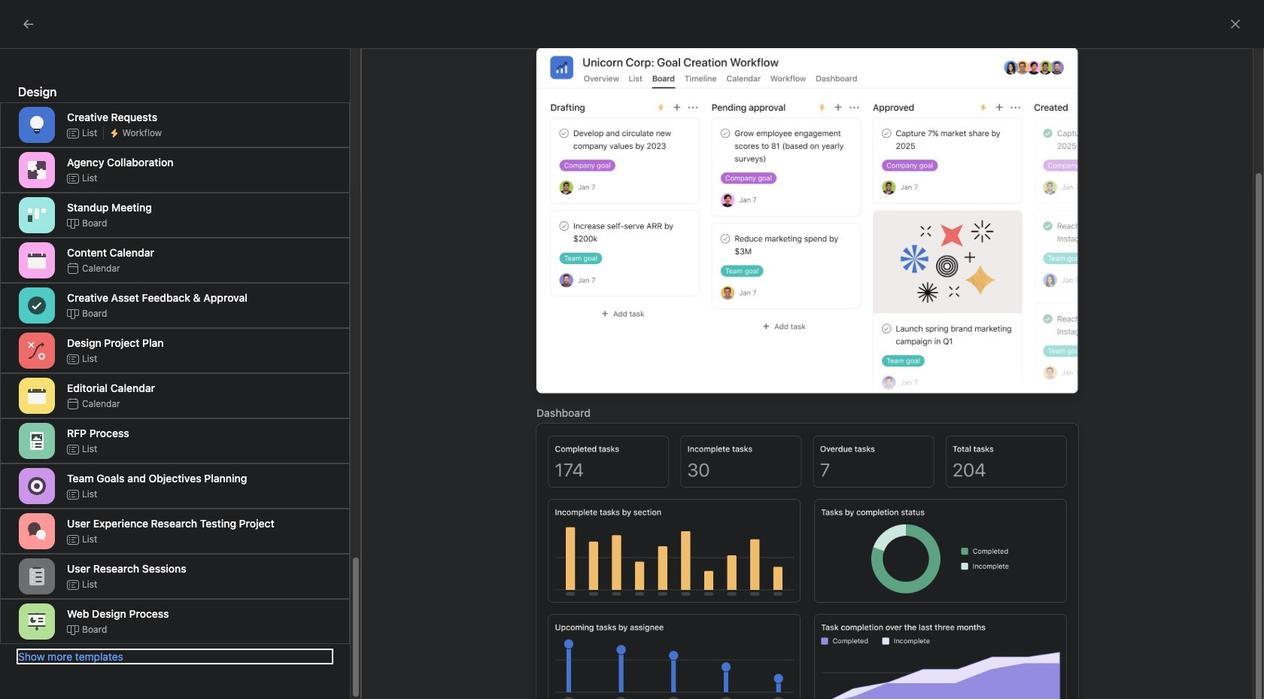 Task type: vqa. For each thing, say whether or not it's contained in the screenshot.
Share Button
no



Task type: locate. For each thing, give the bounding box(es) containing it.
list image
[[757, 383, 775, 401], [961, 383, 979, 401]]

global element
[[0, 37, 181, 127]]

rfp process image
[[28, 432, 46, 450]]

content calendar image
[[28, 251, 46, 270]]

add profile photo image
[[284, 224, 320, 260]]

0 horizontal spatial list image
[[757, 383, 775, 401]]

go back image
[[23, 18, 35, 30]]

hide sidebar image
[[20, 12, 32, 24]]

0 horizontal spatial list image
[[757, 329, 775, 347]]

board image
[[961, 274, 979, 292]]

Mark complete checkbox
[[281, 321, 299, 339]]

insights element
[[0, 137, 181, 239]]

projects element
[[0, 239, 181, 414]]

list item
[[742, 260, 946, 306], [266, 370, 711, 398], [266, 398, 711, 425]]

board image
[[757, 437, 775, 455]]

1 horizontal spatial list image
[[961, 383, 979, 401]]

list image
[[757, 329, 775, 347], [961, 329, 979, 347]]

mark complete image
[[281, 321, 299, 339]]

1 horizontal spatial list image
[[961, 329, 979, 347]]

standup meeting image
[[28, 206, 46, 224]]



Task type: describe. For each thing, give the bounding box(es) containing it.
editorial calendar image
[[28, 387, 46, 405]]

design project plan image
[[28, 342, 46, 360]]

2 list image from the left
[[961, 383, 979, 401]]

web design process image
[[28, 613, 46, 631]]

creative requests image
[[28, 116, 46, 134]]

team goals and objectives planning image
[[28, 477, 46, 495]]

teams element
[[0, 414, 181, 468]]

1 list image from the left
[[757, 383, 775, 401]]

2 list image from the left
[[961, 329, 979, 347]]

user experience research testing project image
[[28, 522, 46, 541]]

close image
[[1230, 18, 1242, 30]]

user research sessions image
[[28, 568, 46, 586]]

1 list image from the left
[[757, 329, 775, 347]]

creative asset feedback & approval image
[[28, 297, 46, 315]]

agency collaboration image
[[28, 161, 46, 179]]



